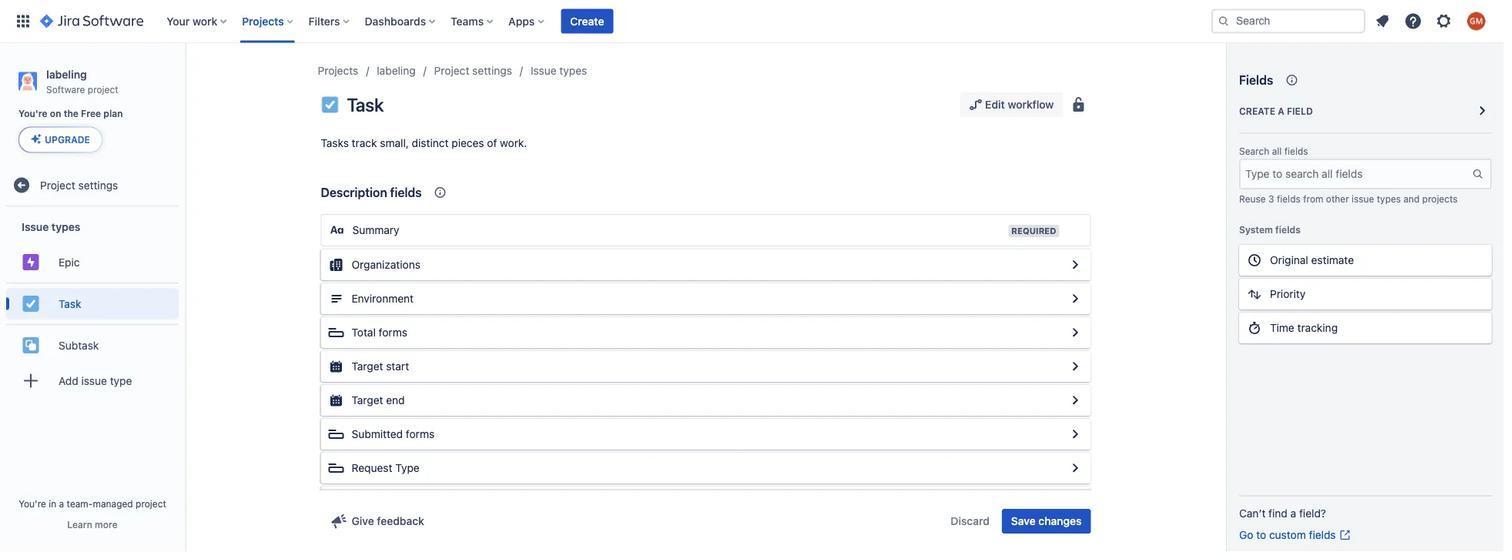 Task type: locate. For each thing, give the bounding box(es) containing it.
1 horizontal spatial project
[[136, 498, 166, 509]]

give
[[352, 515, 374, 528]]

1 you're from the top
[[18, 108, 48, 119]]

fields left this link will be opened in a new tab 'image'
[[1309, 529, 1336, 542]]

0 vertical spatial project
[[434, 64, 470, 77]]

time tracking button
[[1240, 313, 1492, 344]]

add issue type
[[59, 374, 132, 387]]

projects for projects link
[[318, 64, 358, 77]]

projects right work
[[242, 15, 284, 27]]

0 horizontal spatial types
[[52, 220, 80, 233]]

you're for you're on the free plan
[[18, 108, 48, 119]]

0 vertical spatial task
[[347, 94, 384, 116]]

task down epic
[[59, 297, 81, 310]]

1 target from the top
[[352, 360, 383, 373]]

other
[[1327, 193, 1350, 204]]

can't
[[1240, 507, 1266, 520]]

issue types up epic
[[22, 220, 80, 233]]

feedback
[[377, 515, 424, 528]]

0 horizontal spatial issue
[[81, 374, 107, 387]]

create
[[570, 15, 604, 27], [1240, 106, 1276, 116]]

a
[[1278, 106, 1285, 116], [59, 498, 64, 509], [1291, 507, 1297, 520]]

request
[[352, 462, 392, 475]]

project settings
[[434, 64, 512, 77], [40, 179, 118, 191]]

reuse 3 fields from other issue types and projects
[[1240, 193, 1458, 204]]

2 you're from the top
[[19, 498, 46, 509]]

to
[[1257, 529, 1267, 542]]

2 target from the top
[[352, 394, 383, 407]]

1 open field configuration image from the top
[[1067, 290, 1085, 308]]

2 open field configuration image from the top
[[1067, 324, 1085, 342]]

projects inside popup button
[[242, 15, 284, 27]]

tasks track small, distinct pieces of work.
[[321, 137, 527, 149]]

a left field
[[1278, 106, 1285, 116]]

0 horizontal spatial issue types
[[22, 220, 80, 233]]

labeling up software
[[46, 68, 87, 81]]

0 vertical spatial issue
[[531, 64, 557, 77]]

4 open field configuration image from the top
[[1067, 459, 1085, 478]]

organizations button
[[321, 250, 1091, 280]]

2 horizontal spatial types
[[1377, 193, 1401, 204]]

you're left "in"
[[19, 498, 46, 509]]

1 vertical spatial target
[[352, 394, 383, 407]]

issue right add
[[81, 374, 107, 387]]

a right find
[[1291, 507, 1297, 520]]

1 horizontal spatial task
[[347, 94, 384, 116]]

open field configuration image for total
[[1067, 324, 1085, 342]]

target start button
[[321, 351, 1091, 382]]

0 vertical spatial project
[[88, 84, 118, 95]]

request type
[[352, 462, 420, 475]]

start
[[386, 360, 409, 373]]

project
[[88, 84, 118, 95], [136, 498, 166, 509]]

1 vertical spatial types
[[1377, 193, 1401, 204]]

edit
[[985, 98, 1005, 111]]

you're on the free plan
[[18, 108, 123, 119]]

issue inside button
[[81, 374, 107, 387]]

apps
[[509, 15, 535, 27]]

0 horizontal spatial settings
[[78, 179, 118, 191]]

create up 'issue types' link at the top of the page
[[570, 15, 604, 27]]

find
[[1269, 507, 1288, 520]]

teams button
[[446, 9, 499, 34]]

banner
[[0, 0, 1505, 43]]

projects for the projects popup button
[[242, 15, 284, 27]]

priority button
[[1240, 279, 1492, 310]]

search image
[[1218, 15, 1230, 27]]

labeling inside labeling software project
[[46, 68, 87, 81]]

group
[[6, 207, 179, 406]]

0 vertical spatial open field configuration image
[[1067, 290, 1085, 308]]

1 vertical spatial forms
[[406, 428, 435, 441]]

1 vertical spatial issue
[[22, 220, 49, 233]]

you're
[[18, 108, 48, 119], [19, 498, 46, 509]]

0 horizontal spatial projects
[[242, 15, 284, 27]]

pieces
[[452, 137, 484, 149]]

your work button
[[162, 9, 233, 34]]

required
[[1012, 226, 1057, 236]]

fields right 3
[[1277, 193, 1301, 204]]

0 horizontal spatial labeling
[[46, 68, 87, 81]]

0 vertical spatial projects
[[242, 15, 284, 27]]

project right managed
[[136, 498, 166, 509]]

create for create
[[570, 15, 604, 27]]

forms inside button
[[379, 326, 407, 339]]

1 horizontal spatial issue types
[[531, 64, 587, 77]]

project settings link down teams dropdown button
[[434, 62, 512, 80]]

a right "in"
[[59, 498, 64, 509]]

1 horizontal spatial labeling
[[377, 64, 416, 77]]

open field configuration image inside target start button
[[1067, 357, 1085, 376]]

project inside labeling software project
[[88, 84, 118, 95]]

1 vertical spatial project
[[136, 498, 166, 509]]

task right issue type icon
[[347, 94, 384, 116]]

end
[[386, 394, 405, 407]]

types up epic
[[52, 220, 80, 233]]

issue
[[1352, 193, 1375, 204], [81, 374, 107, 387]]

issue types down create button
[[531, 64, 587, 77]]

2 open field configuration image from the top
[[1067, 357, 1085, 376]]

types down create button
[[560, 64, 587, 77]]

forms for submitted forms
[[406, 428, 435, 441]]

labeling down dashboards
[[377, 64, 416, 77]]

from
[[1304, 193, 1324, 204]]

estimate
[[1312, 254, 1354, 267]]

0 horizontal spatial task
[[59, 297, 81, 310]]

target left end
[[352, 394, 383, 407]]

project down upgrade button
[[40, 179, 75, 191]]

jira software image
[[40, 12, 143, 30], [40, 12, 143, 30]]

issue types for group containing issue types
[[22, 220, 80, 233]]

search all fields
[[1240, 146, 1309, 157]]

submitted
[[352, 428, 403, 441]]

settings down teams dropdown button
[[472, 64, 512, 77]]

project up plan
[[88, 84, 118, 95]]

project settings down 'upgrade'
[[40, 179, 118, 191]]

settings
[[472, 64, 512, 77], [78, 179, 118, 191]]

save changes button
[[1002, 509, 1091, 534]]

2 vertical spatial types
[[52, 220, 80, 233]]

0 vertical spatial create
[[570, 15, 604, 27]]

0 horizontal spatial create
[[570, 15, 604, 27]]

environment
[[352, 292, 414, 305]]

1 vertical spatial open field configuration image
[[1067, 357, 1085, 376]]

1 horizontal spatial settings
[[472, 64, 512, 77]]

0 horizontal spatial project
[[88, 84, 118, 95]]

1 vertical spatial create
[[1240, 106, 1276, 116]]

open field configuration image
[[1067, 290, 1085, 308], [1067, 357, 1085, 376], [1067, 391, 1085, 410]]

1 horizontal spatial projects
[[318, 64, 358, 77]]

1 horizontal spatial issue
[[1352, 193, 1375, 204]]

open field configuration image inside 'total forms' button
[[1067, 324, 1085, 342]]

1 vertical spatial settings
[[78, 179, 118, 191]]

1 horizontal spatial a
[[1278, 106, 1285, 116]]

1 vertical spatial project
[[40, 179, 75, 191]]

settings down 'upgrade'
[[78, 179, 118, 191]]

0 vertical spatial you're
[[18, 108, 48, 119]]

forms up type
[[406, 428, 435, 441]]

system fields
[[1240, 224, 1301, 235]]

issue right other
[[1352, 193, 1375, 204]]

fields up "original"
[[1276, 224, 1301, 235]]

issue up epic link
[[22, 220, 49, 233]]

0 vertical spatial forms
[[379, 326, 407, 339]]

your profile and settings image
[[1468, 12, 1486, 30]]

issue types
[[531, 64, 587, 77], [22, 220, 80, 233]]

filters button
[[304, 9, 356, 34]]

0 horizontal spatial project settings
[[40, 179, 118, 191]]

open field configuration image
[[1067, 256, 1085, 274], [1067, 324, 1085, 342], [1067, 425, 1085, 444], [1067, 459, 1085, 478]]

you're left on
[[18, 108, 48, 119]]

issue down apps popup button at left top
[[531, 64, 557, 77]]

1 vertical spatial you're
[[19, 498, 46, 509]]

dashboards
[[365, 15, 426, 27]]

3 open field configuration image from the top
[[1067, 391, 1085, 410]]

field
[[1287, 106, 1313, 116]]

edit workflow
[[985, 98, 1054, 111]]

target left the 'start' on the bottom left of page
[[352, 360, 383, 373]]

sidebar navigation image
[[168, 62, 202, 92]]

labeling software project
[[46, 68, 118, 95]]

task group
[[6, 282, 179, 324]]

1 vertical spatial task
[[59, 297, 81, 310]]

total forms
[[352, 326, 407, 339]]

target end button
[[321, 385, 1091, 416]]

open field configuration image inside request type button
[[1067, 459, 1085, 478]]

upgrade button
[[19, 127, 102, 152]]

type
[[110, 374, 132, 387]]

2 vertical spatial open field configuration image
[[1067, 391, 1085, 410]]

workflow
[[1008, 98, 1054, 111]]

project down teams
[[434, 64, 470, 77]]

issue types inside group
[[22, 220, 80, 233]]

type
[[395, 462, 420, 475]]

1 vertical spatial projects
[[318, 64, 358, 77]]

0 vertical spatial target
[[352, 360, 383, 373]]

this link will be opened in a new tab image
[[1339, 529, 1352, 542]]

project settings link
[[434, 62, 512, 80], [6, 170, 179, 201]]

issue
[[531, 64, 557, 77], [22, 220, 49, 233]]

forms for total forms
[[379, 326, 407, 339]]

create inside button
[[570, 15, 604, 27]]

issue type icon image
[[321, 96, 339, 114]]

open field configuration image inside "submitted forms" 'button'
[[1067, 425, 1085, 444]]

projects up issue type icon
[[318, 64, 358, 77]]

0 vertical spatial types
[[560, 64, 587, 77]]

1 horizontal spatial project
[[434, 64, 470, 77]]

more information about the fields image
[[1283, 71, 1301, 89]]

2 horizontal spatial a
[[1291, 507, 1297, 520]]

1 vertical spatial issue types
[[22, 220, 80, 233]]

1 horizontal spatial issue
[[531, 64, 557, 77]]

discard
[[951, 515, 990, 528]]

summary
[[352, 224, 400, 237]]

0 horizontal spatial a
[[59, 498, 64, 509]]

project settings down teams dropdown button
[[434, 64, 512, 77]]

create down fields
[[1240, 106, 1276, 116]]

3 open field configuration image from the top
[[1067, 425, 1085, 444]]

open field configuration image inside target end button
[[1067, 391, 1085, 410]]

0 horizontal spatial project settings link
[[6, 170, 179, 201]]

task
[[347, 94, 384, 116], [59, 297, 81, 310]]

labeling
[[377, 64, 416, 77], [46, 68, 87, 81]]

1 horizontal spatial create
[[1240, 106, 1276, 116]]

1 open field configuration image from the top
[[1067, 256, 1085, 274]]

target for target end
[[352, 394, 383, 407]]

help image
[[1404, 12, 1423, 30]]

1 horizontal spatial types
[[560, 64, 587, 77]]

save
[[1012, 515, 1036, 528]]

forms inside 'button'
[[406, 428, 435, 441]]

0 vertical spatial issue types
[[531, 64, 587, 77]]

forms right total
[[379, 326, 407, 339]]

types left and
[[1377, 193, 1401, 204]]

project settings link down 'upgrade'
[[6, 170, 179, 201]]

project
[[434, 64, 470, 77], [40, 179, 75, 191]]

open field configuration image inside organizations button
[[1067, 256, 1085, 274]]

1 vertical spatial issue
[[81, 374, 107, 387]]

small,
[[380, 137, 409, 149]]

work
[[193, 15, 217, 27]]

1 horizontal spatial project settings link
[[434, 62, 512, 80]]

more
[[95, 519, 118, 530]]

0 vertical spatial project settings
[[434, 64, 512, 77]]



Task type: describe. For each thing, give the bounding box(es) containing it.
in
[[49, 498, 56, 509]]

projects link
[[318, 62, 358, 80]]

group containing issue types
[[6, 207, 179, 406]]

task link
[[6, 288, 179, 319]]

save changes
[[1012, 515, 1082, 528]]

issue inside 'issue types' link
[[531, 64, 557, 77]]

field?
[[1300, 507, 1327, 520]]

0 horizontal spatial issue
[[22, 220, 49, 233]]

apps button
[[504, 9, 550, 34]]

issue types for 'issue types' link at the top of the page
[[531, 64, 587, 77]]

go
[[1240, 529, 1254, 542]]

create button
[[561, 9, 614, 34]]

learn
[[67, 519, 92, 530]]

priority
[[1270, 288, 1306, 300]]

teams
[[451, 15, 484, 27]]

track
[[352, 137, 377, 149]]

a for you're in a team-managed project
[[59, 498, 64, 509]]

types inside 'issue types' link
[[560, 64, 587, 77]]

epic
[[59, 256, 80, 268]]

description fields
[[321, 185, 422, 200]]

create a field
[[1240, 106, 1313, 116]]

organizations
[[352, 258, 421, 271]]

edit workflow button
[[961, 92, 1064, 117]]

go to custom fields link
[[1240, 528, 1352, 543]]

dashboards button
[[360, 9, 442, 34]]

fields
[[1240, 73, 1274, 87]]

open field configuration image inside environment button
[[1067, 290, 1085, 308]]

labeling for labeling software project
[[46, 68, 87, 81]]

labeling for labeling
[[377, 64, 416, 77]]

0 vertical spatial project settings link
[[434, 62, 512, 80]]

time tracking
[[1270, 322, 1338, 334]]

open field configuration image for request
[[1067, 459, 1085, 478]]

original
[[1270, 254, 1309, 267]]

create for create a field
[[1240, 106, 1276, 116]]

go to custom fields
[[1240, 529, 1336, 542]]

fields left more information about the context fields image
[[390, 185, 422, 200]]

labeling link
[[377, 62, 416, 80]]

system
[[1240, 224, 1273, 235]]

task inside "group"
[[59, 297, 81, 310]]

target start
[[352, 360, 409, 373]]

Search field
[[1212, 9, 1366, 34]]

and
[[1404, 193, 1420, 204]]

tracking
[[1298, 322, 1338, 334]]

you're in a team-managed project
[[19, 498, 166, 509]]

learn more
[[67, 519, 118, 530]]

free
[[81, 108, 101, 119]]

submitted forms button
[[321, 419, 1091, 450]]

open field configuration image for submitted
[[1067, 425, 1085, 444]]

request type button
[[321, 453, 1091, 484]]

on
[[50, 108, 61, 119]]

subtask link
[[6, 330, 179, 361]]

changes
[[1039, 515, 1082, 528]]

your
[[167, 15, 190, 27]]

original estimate button
[[1240, 245, 1492, 276]]

can't find a field?
[[1240, 507, 1327, 520]]

notifications image
[[1374, 12, 1392, 30]]

plan
[[104, 108, 123, 119]]

appswitcher icon image
[[14, 12, 32, 30]]

settings image
[[1435, 12, 1454, 30]]

upgrade
[[45, 134, 90, 145]]

1 vertical spatial project settings
[[40, 179, 118, 191]]

team-
[[67, 498, 93, 509]]

1 vertical spatial project settings link
[[6, 170, 179, 201]]

more information about the context fields image
[[431, 183, 450, 202]]

Type to search all fields text field
[[1241, 160, 1472, 188]]

banner containing your work
[[0, 0, 1505, 43]]

epic link
[[6, 247, 179, 278]]

0 horizontal spatial project
[[40, 179, 75, 191]]

reuse
[[1240, 193, 1266, 204]]

projects button
[[237, 9, 299, 34]]

3
[[1269, 193, 1275, 204]]

description
[[321, 185, 387, 200]]

learn more button
[[67, 518, 118, 531]]

no restrictions image
[[1070, 96, 1088, 114]]

open field configuration image for end
[[1067, 391, 1085, 410]]

0 vertical spatial settings
[[472, 64, 512, 77]]

fields right all at right top
[[1285, 146, 1309, 157]]

give feedback
[[352, 515, 424, 528]]

work.
[[500, 137, 527, 149]]

primary element
[[9, 0, 1212, 43]]

search
[[1240, 146, 1270, 157]]

the
[[64, 108, 79, 119]]

you're for you're in a team-managed project
[[19, 498, 46, 509]]

0 vertical spatial issue
[[1352, 193, 1375, 204]]

1 horizontal spatial project settings
[[434, 64, 512, 77]]

custom
[[1270, 529, 1306, 542]]

original estimate
[[1270, 254, 1354, 267]]

give feedback button
[[321, 509, 434, 534]]

target for target start
[[352, 360, 383, 373]]

filters
[[309, 15, 340, 27]]

add issue type image
[[22, 372, 40, 390]]

a for can't find a field?
[[1291, 507, 1297, 520]]

issue types link
[[531, 62, 587, 80]]

software
[[46, 84, 85, 95]]

target end
[[352, 394, 405, 407]]

discard button
[[942, 509, 999, 534]]

projects
[[1423, 193, 1458, 204]]

time
[[1270, 322, 1295, 334]]

tasks
[[321, 137, 349, 149]]

add issue type button
[[6, 365, 179, 396]]

subtask
[[59, 339, 99, 352]]

submitted forms
[[352, 428, 435, 441]]

distinct
[[412, 137, 449, 149]]

open field configuration image for start
[[1067, 357, 1085, 376]]

of
[[487, 137, 497, 149]]



Task type: vqa. For each thing, say whether or not it's contained in the screenshot.
GROUP containing Issue types
yes



